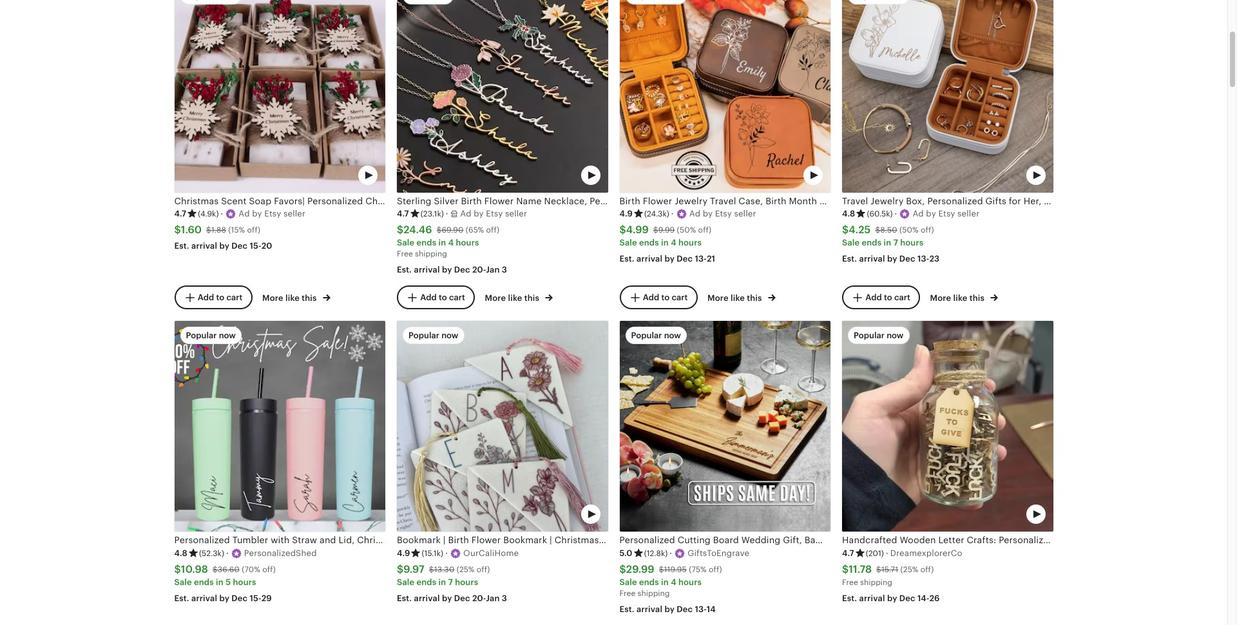 Task type: describe. For each thing, give the bounding box(es) containing it.
69.90
[[442, 225, 464, 235]]

20- inside '$ 9.97 $ 13.30 (25% off) sale ends in 7 hours est. arrival by dec 20-jan 3'
[[472, 593, 486, 603]]

1 3 from the top
[[502, 265, 507, 275]]

· for 29.99
[[670, 548, 673, 558]]

add to cart button for 4.25
[[843, 286, 920, 309]]

est. down 11.78 on the bottom right of page
[[843, 594, 858, 603]]

5
[[226, 577, 231, 587]]

15.71
[[882, 565, 899, 574]]

7 for 4.25
[[894, 238, 899, 247]]

1.88
[[211, 225, 226, 235]]

10.98
[[181, 563, 208, 576]]

13- for 4.99
[[695, 254, 707, 263]]

21
[[707, 254, 716, 263]]

by down $ 24.46 $ 69.90 (65% off) sale ends in 4 hours free shipping
[[442, 265, 452, 275]]

est. inside $ 4.25 $ 8.50 (50% off) sale ends in 7 hours est. arrival by dec 13-23
[[843, 254, 858, 263]]

ends for 10.98
[[194, 577, 214, 587]]

$ 9.97 $ 13.30 (25% off) sale ends in 7 hours est. arrival by dec 20-jan 3
[[397, 563, 507, 603]]

by inside $ 4.99 $ 9.99 (50% off) sale ends in 4 hours est. arrival by dec 13-21
[[665, 254, 675, 263]]

$ 29.99 $ 119.95 (75% off) sale ends in 4 hours free shipping
[[620, 563, 722, 598]]

this for 4.25
[[970, 293, 985, 303]]

in for 4.25
[[884, 238, 892, 247]]

2 popular now from the left
[[409, 331, 459, 340]]

4 popular now from the left
[[854, 331, 904, 340]]

(70%
[[242, 565, 260, 574]]

by inside $ 10.98 $ 36.60 (70% off) sale ends in 5 hours est. arrival by dec 15-29
[[219, 593, 230, 603]]

· for 11.78
[[886, 548, 889, 558]]

add to cart for 1.60
[[198, 293, 243, 302]]

4 for 4.99
[[671, 238, 677, 247]]

add to cart button for 24.46
[[397, 286, 475, 309]]

4.7 for 11.78
[[843, 548, 855, 558]]

(25% for 11.78
[[901, 565, 919, 574]]

off) for 9.97
[[477, 565, 490, 574]]

product video element for 1.60
[[174, 0, 386, 192]]

cart for 24.46
[[449, 293, 465, 302]]

23
[[930, 254, 940, 263]]

like for 24.46
[[508, 293, 523, 303]]

1 popular from the left
[[186, 331, 217, 340]]

$ left 36.60
[[174, 563, 181, 576]]

sale for 4.99
[[620, 238, 637, 247]]

by inside '$ 9.97 $ 13.30 (25% off) sale ends in 7 hours est. arrival by dec 20-jan 3'
[[442, 593, 452, 603]]

arrival down $ 29.99 $ 119.95 (75% off) sale ends in 4 hours free shipping
[[637, 605, 663, 614]]

arrival inside $ 4.99 $ 9.99 (50% off) sale ends in 4 hours est. arrival by dec 13-21
[[637, 254, 663, 263]]

14
[[707, 605, 716, 614]]

travel jewelry box, personalized gifts for her, christmas gifts for women, engraved jewelry case, birthday gifts, leather jewelry organizer image
[[843, 0, 1054, 192]]

(65%
[[466, 225, 484, 235]]

sale for 4.25
[[843, 238, 860, 247]]

1 this from the left
[[302, 293, 317, 303]]

hours for 29.99
[[679, 577, 702, 587]]

sale for 10.98
[[174, 577, 192, 587]]

(201)
[[866, 549, 884, 558]]

hours for 10.98
[[233, 577, 256, 587]]

cart for 4.25
[[895, 293, 911, 302]]

christmas scent soap favors| personalized christmas gifts | custom christmas favors | christmas table  | new year merry christmas favors image
[[174, 0, 386, 192]]

arrival down $ 11.78 $ 15.71 (25% off) free shipping
[[860, 594, 886, 603]]

off) for 29.99
[[709, 565, 722, 574]]

4.7 for 1.60
[[174, 209, 186, 218]]

free for 29.99
[[620, 589, 636, 598]]

1 popular now from the left
[[186, 331, 236, 340]]

shipping for 29.99
[[638, 589, 670, 598]]

product video element for 24.46
[[397, 0, 608, 192]]

dec left 14-
[[900, 594, 916, 603]]

est. down 24.46
[[397, 265, 412, 275]]

add for 24.46
[[420, 293, 437, 302]]

· for 10.98
[[226, 548, 229, 558]]

· for 1.60
[[221, 209, 223, 218]]

add for 4.25
[[866, 293, 882, 302]]

hours for 4.99
[[679, 238, 702, 247]]

shipping for 24.46
[[415, 249, 447, 258]]

to for 4.99
[[662, 293, 670, 302]]

more like this for 24.46
[[485, 293, 542, 303]]

off) for 4.99
[[699, 225, 712, 235]]

more like this link for 4.25
[[931, 291, 999, 304]]

(15%
[[228, 225, 245, 235]]

$ left 8.50
[[843, 224, 849, 236]]

ends for 24.46
[[417, 238, 437, 247]]

product video element for 4.99
[[620, 0, 831, 192]]

11.78
[[849, 563, 872, 576]]

by inside $ 4.25 $ 8.50 (50% off) sale ends in 7 hours est. arrival by dec 13-23
[[888, 254, 898, 263]]

est. inside $ 10.98 $ 36.60 (70% off) sale ends in 5 hours est. arrival by dec 15-29
[[174, 593, 189, 603]]

product video element for 11.78
[[843, 321, 1054, 532]]

off) for 24.46
[[486, 225, 500, 235]]

handcrafted wooden letter crafts: personalized 'can of fucks' gift jar - unique, customizable, and hilarious gift idea (100 pieces a bottle) image
[[843, 321, 1054, 532]]

more like this for 4.25
[[931, 293, 987, 303]]

est. arrival by dec 20-jan 3
[[397, 265, 507, 275]]

5.0
[[620, 548, 633, 558]]

$ down (12.8k)
[[659, 565, 664, 574]]

by down $ 29.99 $ 119.95 (75% off) sale ends in 4 hours free shipping
[[665, 605, 675, 614]]

36.60
[[218, 565, 240, 574]]

free inside $ 11.78 $ 15.71 (25% off) free shipping
[[843, 578, 859, 587]]

more like this for 1.60
[[262, 293, 319, 303]]

4.9 for 4.99
[[620, 209, 633, 218]]

(75%
[[689, 565, 707, 574]]

$ down '(23.1k)'
[[437, 225, 442, 235]]

sterling silver birth flower name necklace, personalized necklace, handmade birth month flower jewelry, bridesmaid gift, xw115 image
[[397, 0, 608, 192]]

4.8 for 10.98
[[174, 548, 188, 558]]

dec down $ 24.46 $ 69.90 (65% off) sale ends in 4 hours free shipping
[[454, 265, 470, 275]]

$ left 1.88 at the top
[[174, 224, 181, 236]]

29
[[262, 593, 272, 603]]

in for 24.46
[[439, 238, 446, 247]]

· for 24.46
[[446, 209, 449, 218]]

(23.1k)
[[421, 209, 444, 218]]

(4.9k)
[[198, 209, 219, 218]]

$ 11.78 $ 15.71 (25% off) free shipping
[[843, 563, 934, 587]]

dec inside '$ 9.97 $ 13.30 (25% off) sale ends in 7 hours est. arrival by dec 20-jan 3'
[[454, 593, 470, 603]]

· for 9.97
[[446, 548, 448, 558]]

dec inside $ 4.25 $ 8.50 (50% off) sale ends in 7 hours est. arrival by dec 13-23
[[900, 254, 916, 263]]

dec left 14
[[677, 605, 693, 614]]

$ left 15.71 at bottom right
[[843, 563, 849, 576]]

9.97
[[404, 563, 425, 576]]

$ down (201) at the right of the page
[[877, 565, 882, 574]]

$ down (60.5k)
[[876, 225, 881, 235]]

ends for 9.97
[[417, 577, 437, 587]]

more for 4.99
[[708, 293, 729, 303]]

3 popular from the left
[[631, 331, 662, 340]]

product video element for 9.97
[[397, 321, 608, 532]]

arrival inside '$ 9.97 $ 13.30 (25% off) sale ends in 7 hours est. arrival by dec 20-jan 3'
[[414, 593, 440, 603]]

add to cart for 4.99
[[643, 293, 688, 302]]

3 popular now from the left
[[631, 331, 681, 340]]



Task type: locate. For each thing, give the bounding box(es) containing it.
(52.3k)
[[199, 549, 224, 558]]

0 vertical spatial 4.8
[[843, 209, 856, 218]]

$ 1.60 $ 1.88 (15% off) est. arrival by dec 15-20
[[174, 224, 272, 251]]

like for 4.25
[[954, 293, 968, 303]]

14-
[[918, 594, 930, 603]]

cart down $ 4.99 $ 9.99 (50% off) sale ends in 4 hours est. arrival by dec 13-21
[[672, 293, 688, 302]]

4 more from the left
[[931, 293, 952, 303]]

shipping inside $ 29.99 $ 119.95 (75% off) sale ends in 4 hours free shipping
[[638, 589, 670, 598]]

1 now from the left
[[219, 331, 236, 340]]

in inside $ 24.46 $ 69.90 (65% off) sale ends in 4 hours free shipping
[[439, 238, 446, 247]]

4 this from the left
[[970, 293, 985, 303]]

sale inside $ 4.99 $ 9.99 (50% off) sale ends in 4 hours est. arrival by dec 13-21
[[620, 238, 637, 247]]

7 down 13.30 at left
[[448, 577, 453, 587]]

15-
[[250, 241, 262, 251], [250, 593, 262, 603]]

by down 9.99 at right
[[665, 254, 675, 263]]

more like this for 4.99
[[708, 293, 765, 303]]

$ 4.99 $ 9.99 (50% off) sale ends in 4 hours est. arrival by dec 13-21
[[620, 224, 716, 263]]

(24.3k)
[[645, 209, 670, 218]]

shipping inside $ 24.46 $ 69.90 (65% off) sale ends in 4 hours free shipping
[[415, 249, 447, 258]]

off) up "23"
[[921, 225, 935, 235]]

sale down 4.99
[[620, 238, 637, 247]]

0 vertical spatial 20-
[[472, 265, 486, 275]]

add to cart button down $ 1.60 $ 1.88 (15% off) est. arrival by dec 15-20
[[174, 286, 252, 309]]

by
[[219, 241, 230, 251], [665, 254, 675, 263], [888, 254, 898, 263], [442, 265, 452, 275], [219, 593, 230, 603], [442, 593, 452, 603], [888, 594, 898, 603], [665, 605, 675, 614]]

by down 8.50
[[888, 254, 898, 263]]

more for 4.25
[[931, 293, 952, 303]]

0 vertical spatial free
[[397, 249, 413, 258]]

0 vertical spatial 4.9
[[620, 209, 633, 218]]

hours inside $ 10.98 $ 36.60 (70% off) sale ends in 5 hours est. arrival by dec 15-29
[[233, 577, 256, 587]]

by down 5
[[219, 593, 230, 603]]

add down the est. arrival by dec 20-jan 3
[[420, 293, 437, 302]]

more for 24.46
[[485, 293, 506, 303]]

0 horizontal spatial (50%
[[677, 225, 696, 235]]

(50%
[[677, 225, 696, 235], [900, 225, 919, 235]]

shipping down 15.71 at bottom right
[[861, 578, 893, 587]]

0 vertical spatial 15-
[[250, 241, 262, 251]]

0 vertical spatial shipping
[[415, 249, 447, 258]]

arrival down 10.98
[[191, 593, 217, 603]]

4 cart from the left
[[895, 293, 911, 302]]

off) for 1.60
[[247, 225, 261, 235]]

7 down 8.50
[[894, 238, 899, 247]]

ends inside $ 10.98 $ 36.60 (70% off) sale ends in 5 hours est. arrival by dec 15-29
[[194, 577, 214, 587]]

ends inside $ 29.99 $ 119.95 (75% off) sale ends in 4 hours free shipping
[[640, 577, 659, 587]]

0 vertical spatial 3
[[502, 265, 507, 275]]

1 like from the left
[[286, 293, 300, 303]]

more for 1.60
[[262, 293, 283, 303]]

0 horizontal spatial free
[[397, 249, 413, 258]]

add to cart down $ 4.99 $ 9.99 (50% off) sale ends in 4 hours est. arrival by dec 13-21
[[643, 293, 688, 302]]

2 popular from the left
[[409, 331, 440, 340]]

(50% for 4.99
[[677, 225, 696, 235]]

like
[[286, 293, 300, 303], [508, 293, 523, 303], [731, 293, 745, 303], [954, 293, 968, 303]]

4.9 up 4.99
[[620, 209, 633, 218]]

off) right "(15%" at left
[[247, 225, 261, 235]]

arrival down $ 24.46 $ 69.90 (65% off) sale ends in 4 hours free shipping
[[414, 265, 440, 275]]

$ left 13.30 at left
[[397, 563, 404, 576]]

off)
[[247, 225, 261, 235], [486, 225, 500, 235], [699, 225, 712, 235], [921, 225, 935, 235], [263, 565, 276, 574], [477, 565, 490, 574], [709, 565, 722, 574], [921, 565, 934, 574]]

off) right (70%
[[263, 565, 276, 574]]

off) for 10.98
[[263, 565, 276, 574]]

in down 8.50
[[884, 238, 892, 247]]

jan
[[486, 265, 500, 275], [486, 593, 500, 603]]

1 horizontal spatial 4.8
[[843, 209, 856, 218]]

off) inside '$ 9.97 $ 13.30 (25% off) sale ends in 7 hours est. arrival by dec 20-jan 3'
[[477, 565, 490, 574]]

more down "23"
[[931, 293, 952, 303]]

· right (201) at the right of the page
[[886, 548, 889, 558]]

0 horizontal spatial 4.8
[[174, 548, 188, 558]]

1 more like this from the left
[[262, 293, 319, 303]]

est. down 10.98
[[174, 593, 189, 603]]

off) inside $ 4.25 $ 8.50 (50% off) sale ends in 7 hours est. arrival by dec 13-23
[[921, 225, 935, 235]]

4.7 up 1.60
[[174, 209, 186, 218]]

arrival inside $ 1.60 $ 1.88 (15% off) est. arrival by dec 15-20
[[191, 241, 217, 251]]

popular
[[186, 331, 217, 340], [409, 331, 440, 340], [631, 331, 662, 340], [854, 331, 885, 340]]

ends inside $ 4.25 $ 8.50 (50% off) sale ends in 7 hours est. arrival by dec 13-23
[[862, 238, 882, 247]]

7 inside $ 4.25 $ 8.50 (50% off) sale ends in 7 hours est. arrival by dec 13-23
[[894, 238, 899, 247]]

add down $ 4.25 $ 8.50 (50% off) sale ends in 7 hours est. arrival by dec 13-23
[[866, 293, 882, 302]]

1 (50% from the left
[[677, 225, 696, 235]]

dec inside $ 1.60 $ 1.88 (15% off) est. arrival by dec 15-20
[[232, 241, 248, 251]]

add to cart button down $ 4.25 $ 8.50 (50% off) sale ends in 7 hours est. arrival by dec 13-23
[[843, 286, 920, 309]]

sale inside $ 29.99 $ 119.95 (75% off) sale ends in 4 hours free shipping
[[620, 577, 637, 587]]

4.25
[[849, 224, 871, 236]]

7 inside '$ 9.97 $ 13.30 (25% off) sale ends in 7 hours est. arrival by dec 20-jan 3'
[[448, 577, 453, 587]]

shipping inside $ 11.78 $ 15.71 (25% off) free shipping
[[861, 578, 893, 587]]

13- for 4.25
[[918, 254, 930, 263]]

cart down $ 4.25 $ 8.50 (50% off) sale ends in 7 hours est. arrival by dec 13-23
[[895, 293, 911, 302]]

4 more like this from the left
[[931, 293, 987, 303]]

(50% right 9.99 at right
[[677, 225, 696, 235]]

to down $ 1.60 $ 1.88 (15% off) est. arrival by dec 15-20
[[216, 293, 225, 302]]

in inside '$ 9.97 $ 13.30 (25% off) sale ends in 7 hours est. arrival by dec 20-jan 3'
[[439, 577, 446, 587]]

in inside $ 10.98 $ 36.60 (70% off) sale ends in 5 hours est. arrival by dec 15-29
[[216, 577, 224, 587]]

product video element for 4.25
[[843, 0, 1054, 192]]

ends down the 29.99
[[640, 577, 659, 587]]

in inside $ 4.25 $ 8.50 (50% off) sale ends in 7 hours est. arrival by dec 13-23
[[884, 238, 892, 247]]

personalized tumbler with straw and lid, christmas gift for mom daughter coworker, cyber week christmas sales, custom tumbler, best sale image
[[174, 321, 386, 532]]

sale down 4.25
[[843, 238, 860, 247]]

product video element
[[174, 0, 386, 192], [397, 0, 608, 192], [620, 0, 831, 192], [843, 0, 1054, 192], [397, 321, 608, 532], [843, 321, 1054, 532]]

sale for 24.46
[[397, 238, 415, 247]]

off) right (75%
[[709, 565, 722, 574]]

$ down (52.3k) at the left
[[213, 565, 218, 574]]

off) inside $ 1.60 $ 1.88 (15% off) est. arrival by dec 15-20
[[247, 225, 261, 235]]

1 more like this link from the left
[[262, 291, 331, 304]]

1 horizontal spatial (25%
[[901, 565, 919, 574]]

in for 10.98
[[216, 577, 224, 587]]

4 inside $ 29.99 $ 119.95 (75% off) sale ends in 4 hours free shipping
[[671, 577, 677, 587]]

4 inside $ 24.46 $ 69.90 (65% off) sale ends in 4 hours free shipping
[[448, 238, 454, 247]]

1 horizontal spatial 7
[[894, 238, 899, 247]]

ends inside '$ 9.97 $ 13.30 (25% off) sale ends in 7 hours est. arrival by dec 20-jan 3'
[[417, 577, 437, 587]]

0 horizontal spatial shipping
[[415, 249, 447, 258]]

est. down the 29.99
[[620, 605, 635, 614]]

· right the (24.3k)
[[672, 209, 674, 218]]

add for 1.60
[[198, 293, 214, 302]]

4.8 up 4.25
[[843, 209, 856, 218]]

3 more from the left
[[708, 293, 729, 303]]

3
[[502, 265, 507, 275], [502, 593, 507, 603]]

by down 13.30 at left
[[442, 593, 452, 603]]

shipping up the est. arrival by dec 20-jan 3
[[415, 249, 447, 258]]

hours inside $ 4.99 $ 9.99 (50% off) sale ends in 4 hours est. arrival by dec 13-21
[[679, 238, 702, 247]]

cart
[[227, 293, 243, 302], [449, 293, 465, 302], [672, 293, 688, 302], [895, 293, 911, 302]]

· for 4.25
[[895, 209, 898, 218]]

this for 24.46
[[525, 293, 540, 303]]

ends for 29.99
[[640, 577, 659, 587]]

· right (4.9k)
[[221, 209, 223, 218]]

4 more like this link from the left
[[931, 291, 999, 304]]

sale inside $ 4.25 $ 8.50 (50% off) sale ends in 7 hours est. arrival by dec 13-23
[[843, 238, 860, 247]]

by down $ 11.78 $ 15.71 (25% off) free shipping
[[888, 594, 898, 603]]

in inside $ 4.99 $ 9.99 (50% off) sale ends in 4 hours est. arrival by dec 13-21
[[661, 238, 669, 247]]

free down 24.46
[[397, 249, 413, 258]]

1 horizontal spatial 4.9
[[620, 209, 633, 218]]

this
[[302, 293, 317, 303], [525, 293, 540, 303], [747, 293, 762, 303], [970, 293, 985, 303]]

ends inside $ 4.99 $ 9.99 (50% off) sale ends in 4 hours est. arrival by dec 13-21
[[640, 238, 659, 247]]

3 to from the left
[[662, 293, 670, 302]]

2 add to cart button from the left
[[397, 286, 475, 309]]

off) for 11.78
[[921, 565, 934, 574]]

hours inside $ 24.46 $ 69.90 (65% off) sale ends in 4 hours free shipping
[[456, 238, 479, 247]]

$ down (15.1k)
[[429, 565, 434, 574]]

like for 4.99
[[731, 293, 745, 303]]

2 (25% from the left
[[901, 565, 919, 574]]

off) inside $ 29.99 $ 119.95 (75% off) sale ends in 4 hours free shipping
[[709, 565, 722, 574]]

13-
[[695, 254, 707, 263], [918, 254, 930, 263], [695, 605, 707, 614]]

by inside $ 1.60 $ 1.88 (15% off) est. arrival by dec 15-20
[[219, 241, 230, 251]]

4 add from the left
[[866, 293, 882, 302]]

free for 24.46
[[397, 249, 413, 258]]

ends down 10.98
[[194, 577, 214, 587]]

0 vertical spatial 7
[[894, 238, 899, 247]]

1 15- from the top
[[250, 241, 262, 251]]

sale inside $ 10.98 $ 36.60 (70% off) sale ends in 5 hours est. arrival by dec 15-29
[[174, 577, 192, 587]]

(50% inside $ 4.99 $ 9.99 (50% off) sale ends in 4 hours est. arrival by dec 13-21
[[677, 225, 696, 235]]

free inside $ 24.46 $ 69.90 (65% off) sale ends in 4 hours free shipping
[[397, 249, 413, 258]]

ends down 4.99
[[640, 238, 659, 247]]

2 add from the left
[[420, 293, 437, 302]]

(60.5k)
[[867, 209, 893, 218]]

in
[[439, 238, 446, 247], [661, 238, 669, 247], [884, 238, 892, 247], [216, 577, 224, 587], [439, 577, 446, 587], [661, 577, 669, 587]]

2 vertical spatial free
[[620, 589, 636, 598]]

4.9 up 9.97
[[397, 548, 410, 558]]

1 to from the left
[[216, 293, 225, 302]]

(25%
[[457, 565, 475, 574], [901, 565, 919, 574]]

1 more from the left
[[262, 293, 283, 303]]

est. inside '$ 9.97 $ 13.30 (25% off) sale ends in 7 hours est. arrival by dec 20-jan 3'
[[397, 593, 412, 603]]

in down 13.30 at left
[[439, 577, 446, 587]]

2 like from the left
[[508, 293, 523, 303]]

more like this link for 4.99
[[708, 291, 776, 304]]

ends down 4.25
[[862, 238, 882, 247]]

· for 4.99
[[672, 209, 674, 218]]

more down 20
[[262, 293, 283, 303]]

· right (12.8k)
[[670, 548, 673, 558]]

arrival down 1.60
[[191, 241, 217, 251]]

now
[[219, 331, 236, 340], [442, 331, 459, 340], [664, 331, 681, 340], [887, 331, 904, 340]]

(50% right 8.50
[[900, 225, 919, 235]]

off) up 14-
[[921, 565, 934, 574]]

est. arrival by dec 14-26
[[843, 594, 940, 603]]

hours inside $ 29.99 $ 119.95 (75% off) sale ends in 4 hours free shipping
[[679, 577, 702, 587]]

shipping
[[415, 249, 447, 258], [861, 578, 893, 587], [638, 589, 670, 598]]

popular now
[[186, 331, 236, 340], [409, 331, 459, 340], [631, 331, 681, 340], [854, 331, 904, 340]]

15- inside $ 1.60 $ 1.88 (15% off) est. arrival by dec 15-20
[[250, 241, 262, 251]]

1 cart from the left
[[227, 293, 243, 302]]

4.7
[[174, 209, 186, 218], [397, 209, 409, 218], [843, 548, 855, 558]]

4 popular from the left
[[854, 331, 885, 340]]

add to cart for 4.25
[[866, 293, 911, 302]]

off) inside $ 4.99 $ 9.99 (50% off) sale ends in 4 hours est. arrival by dec 13-21
[[699, 225, 712, 235]]

2 cart from the left
[[449, 293, 465, 302]]

3 cart from the left
[[672, 293, 688, 302]]

in left 5
[[216, 577, 224, 587]]

more like this link for 24.46
[[485, 291, 553, 304]]

$ down the 5.0 on the right bottom
[[620, 563, 627, 576]]

1 jan from the top
[[486, 265, 500, 275]]

off) inside $ 11.78 $ 15.71 (25% off) free shipping
[[921, 565, 934, 574]]

to down $ 4.99 $ 9.99 (50% off) sale ends in 4 hours est. arrival by dec 13-21
[[662, 293, 670, 302]]

2 add to cart from the left
[[420, 293, 465, 302]]

dec left 29 on the left bottom of the page
[[232, 593, 248, 603]]

$ left 69.90
[[397, 224, 404, 236]]

4 now from the left
[[887, 331, 904, 340]]

free inside $ 29.99 $ 119.95 (75% off) sale ends in 4 hours free shipping
[[620, 589, 636, 598]]

cart for 1.60
[[227, 293, 243, 302]]

1 (25% from the left
[[457, 565, 475, 574]]

13.30
[[434, 565, 455, 574]]

2 vertical spatial shipping
[[638, 589, 670, 598]]

1 add from the left
[[198, 293, 214, 302]]

1 add to cart from the left
[[198, 293, 243, 302]]

4
[[448, 238, 454, 247], [671, 238, 677, 247], [671, 577, 677, 587]]

1 20- from the top
[[472, 265, 486, 275]]

3 inside '$ 9.97 $ 13.30 (25% off) sale ends in 7 hours est. arrival by dec 20-jan 3'
[[502, 593, 507, 603]]

hours inside '$ 9.97 $ 13.30 (25% off) sale ends in 7 hours est. arrival by dec 20-jan 3'
[[455, 577, 479, 587]]

(25% inside $ 11.78 $ 15.71 (25% off) free shipping
[[901, 565, 919, 574]]

3 add to cart from the left
[[643, 293, 688, 302]]

4 add to cart from the left
[[866, 293, 911, 302]]

4.8 for 4.25
[[843, 209, 856, 218]]

dec left 21
[[677, 254, 693, 263]]

3 more like this from the left
[[708, 293, 765, 303]]

2 now from the left
[[442, 331, 459, 340]]

add to cart
[[198, 293, 243, 302], [420, 293, 465, 302], [643, 293, 688, 302], [866, 293, 911, 302]]

arrival down 9.97
[[414, 593, 440, 603]]

ends down 24.46
[[417, 238, 437, 247]]

in for 29.99
[[661, 577, 669, 587]]

1 vertical spatial 15-
[[250, 593, 262, 603]]

2 (50% from the left
[[900, 225, 919, 235]]

4.8
[[843, 209, 856, 218], [174, 548, 188, 558]]

off) for 4.25
[[921, 225, 935, 235]]

1 vertical spatial shipping
[[861, 578, 893, 587]]

0 horizontal spatial 4.9
[[397, 548, 410, 558]]

(25% for 9.97
[[457, 565, 475, 574]]

hours for 4.25
[[901, 238, 924, 247]]

add to cart button for 4.99
[[620, 286, 698, 309]]

(25% right 15.71 at bottom right
[[901, 565, 919, 574]]

in down 9.99 at right
[[661, 238, 669, 247]]

1 horizontal spatial free
[[620, 589, 636, 598]]

more like this
[[262, 293, 319, 303], [485, 293, 542, 303], [708, 293, 765, 303], [931, 293, 987, 303]]

free down 11.78 on the bottom right of page
[[843, 578, 859, 587]]

1.60
[[181, 224, 202, 236]]

in for 4.99
[[661, 238, 669, 247]]

add to cart button down the est. arrival by dec 20-jan 3
[[397, 286, 475, 309]]

1 vertical spatial 4.8
[[174, 548, 188, 558]]

4.7 up 24.46
[[397, 209, 409, 218]]

dec inside $ 10.98 $ 36.60 (70% off) sale ends in 5 hours est. arrival by dec 15-29
[[232, 593, 248, 603]]

·
[[221, 209, 223, 218], [446, 209, 449, 218], [672, 209, 674, 218], [895, 209, 898, 218], [226, 548, 229, 558], [446, 548, 448, 558], [670, 548, 673, 558], [886, 548, 889, 558]]

20
[[262, 241, 272, 251]]

3 now from the left
[[664, 331, 681, 340]]

jan inside '$ 9.97 $ 13.30 (25% off) sale ends in 7 hours est. arrival by dec 20-jan 3'
[[486, 593, 500, 603]]

1 vertical spatial 3
[[502, 593, 507, 603]]

hours inside $ 4.25 $ 8.50 (50% off) sale ends in 7 hours est. arrival by dec 13-23
[[901, 238, 924, 247]]

sale for 9.97
[[397, 577, 415, 587]]

add
[[198, 293, 214, 302], [420, 293, 437, 302], [643, 293, 660, 302], [866, 293, 882, 302]]

0 horizontal spatial 7
[[448, 577, 453, 587]]

hours for 9.97
[[455, 577, 479, 587]]

0 vertical spatial jan
[[486, 265, 500, 275]]

sale inside '$ 9.97 $ 13.30 (25% off) sale ends in 7 hours est. arrival by dec 20-jan 3'
[[397, 577, 415, 587]]

off) inside $ 10.98 $ 36.60 (70% off) sale ends in 5 hours est. arrival by dec 15-29
[[263, 565, 276, 574]]

sale down 24.46
[[397, 238, 415, 247]]

0 horizontal spatial 4.7
[[174, 209, 186, 218]]

8.50
[[881, 225, 898, 235]]

birth flower jewelry travel case, birth month flower gift, personalized birthday gift, leather jewelry travel case, custom jewelry case image
[[620, 0, 831, 192]]

(12.8k)
[[644, 549, 668, 558]]

4 add to cart button from the left
[[843, 286, 920, 309]]

est. inside $ 1.60 $ 1.88 (15% off) est. arrival by dec 15-20
[[174, 241, 189, 251]]

(50% for 4.25
[[900, 225, 919, 235]]

sale
[[397, 238, 415, 247], [620, 238, 637, 247], [843, 238, 860, 247], [174, 577, 192, 587], [397, 577, 415, 587], [620, 577, 637, 587]]

to for 1.60
[[216, 293, 225, 302]]

off) inside $ 24.46 $ 69.90 (65% off) sale ends in 4 hours free shipping
[[486, 225, 500, 235]]

2 horizontal spatial free
[[843, 578, 859, 587]]

arrival
[[191, 241, 217, 251], [637, 254, 663, 263], [860, 254, 886, 263], [414, 265, 440, 275], [191, 593, 217, 603], [414, 593, 440, 603], [860, 594, 886, 603], [637, 605, 663, 614]]

1 horizontal spatial (50%
[[900, 225, 919, 235]]

2 3 from the top
[[502, 593, 507, 603]]

$ down the (24.3k)
[[654, 225, 659, 235]]

est. arrival by dec 13-14
[[620, 605, 716, 614]]

4 inside $ 4.99 $ 9.99 (50% off) sale ends in 4 hours est. arrival by dec 13-21
[[671, 238, 677, 247]]

7
[[894, 238, 899, 247], [448, 577, 453, 587]]

more down 21
[[708, 293, 729, 303]]

arrival down 4.25
[[860, 254, 886, 263]]

to
[[216, 293, 225, 302], [439, 293, 447, 302], [662, 293, 670, 302], [884, 293, 893, 302]]

$ 4.25 $ 8.50 (50% off) sale ends in 7 hours est. arrival by dec 13-23
[[843, 224, 940, 263]]

est. down 9.97
[[397, 593, 412, 603]]

4.9 for 9.97
[[397, 548, 410, 558]]

by down 1.88 at the top
[[219, 241, 230, 251]]

cart for 4.99
[[672, 293, 688, 302]]

4 down 119.95
[[671, 577, 677, 587]]

to for 4.25
[[884, 293, 893, 302]]

15- inside $ 10.98 $ 36.60 (70% off) sale ends in 5 hours est. arrival by dec 15-29
[[250, 593, 262, 603]]

$ down (4.9k)
[[206, 225, 211, 235]]

ends for 4.99
[[640, 238, 659, 247]]

arrival down 4.99
[[637, 254, 663, 263]]

add to cart down $ 4.25 $ 8.50 (50% off) sale ends in 7 hours est. arrival by dec 13-23
[[866, 293, 911, 302]]

2 this from the left
[[525, 293, 540, 303]]

like for 1.60
[[286, 293, 300, 303]]

1 add to cart button from the left
[[174, 286, 252, 309]]

7 for 9.97
[[448, 577, 453, 587]]

4.99
[[626, 224, 649, 236]]

$ 24.46 $ 69.90 (65% off) sale ends in 4 hours free shipping
[[397, 224, 500, 258]]

2 horizontal spatial 4.7
[[843, 548, 855, 558]]

119.95
[[664, 565, 687, 574]]

1 horizontal spatial shipping
[[638, 589, 670, 598]]

2 horizontal spatial shipping
[[861, 578, 893, 587]]

add for 4.99
[[643, 293, 660, 302]]

4 like from the left
[[954, 293, 968, 303]]

in inside $ 29.99 $ 119.95 (75% off) sale ends in 4 hours free shipping
[[661, 577, 669, 587]]

4 for 29.99
[[671, 577, 677, 587]]

4.9
[[620, 209, 633, 218], [397, 548, 410, 558]]

dec left "23"
[[900, 254, 916, 263]]

ends inside $ 24.46 $ 69.90 (65% off) sale ends in 4 hours free shipping
[[417, 238, 437, 247]]

hours for 24.46
[[456, 238, 479, 247]]

est. down 1.60
[[174, 241, 189, 251]]

to for 24.46
[[439, 293, 447, 302]]

(25% right 13.30 at left
[[457, 565, 475, 574]]

this for 4.99
[[747, 293, 762, 303]]

29.99
[[627, 563, 655, 576]]

(25% inside '$ 9.97 $ 13.30 (25% off) sale ends in 7 hours est. arrival by dec 20-jan 3'
[[457, 565, 475, 574]]

24.46
[[404, 224, 432, 236]]

hours
[[456, 238, 479, 247], [679, 238, 702, 247], [901, 238, 924, 247], [233, 577, 256, 587], [455, 577, 479, 587], [679, 577, 702, 587]]

3 more like this link from the left
[[708, 291, 776, 304]]

13- inside $ 4.99 $ 9.99 (50% off) sale ends in 4 hours est. arrival by dec 13-21
[[695, 254, 707, 263]]

3 this from the left
[[747, 293, 762, 303]]

dec inside $ 4.99 $ 9.99 (50% off) sale ends in 4 hours est. arrival by dec 13-21
[[677, 254, 693, 263]]

ends for 4.25
[[862, 238, 882, 247]]

1 vertical spatial free
[[843, 578, 859, 587]]

off) up 21
[[699, 225, 712, 235]]

2 to from the left
[[439, 293, 447, 302]]

1 vertical spatial jan
[[486, 593, 500, 603]]

sale down 10.98
[[174, 577, 192, 587]]

$ 10.98 $ 36.60 (70% off) sale ends in 5 hours est. arrival by dec 15-29
[[174, 563, 276, 603]]

add to cart button
[[174, 286, 252, 309], [397, 286, 475, 309], [620, 286, 698, 309], [843, 286, 920, 309]]

$
[[174, 224, 181, 236], [397, 224, 404, 236], [620, 224, 626, 236], [843, 224, 849, 236], [206, 225, 211, 235], [437, 225, 442, 235], [654, 225, 659, 235], [876, 225, 881, 235], [174, 563, 181, 576], [397, 563, 404, 576], [620, 563, 627, 576], [843, 563, 849, 576], [213, 565, 218, 574], [429, 565, 434, 574], [659, 565, 664, 574], [877, 565, 882, 574]]

bookmark | birth flower bookmark | christmas gift | stocking stuffer | gift for her | book lover gift | gifts | birthday gift | teen gifts image
[[397, 321, 608, 532]]

to down $ 4.25 $ 8.50 (50% off) sale ends in 7 hours est. arrival by dec 13-23
[[884, 293, 893, 302]]

4 for 24.46
[[448, 238, 454, 247]]

4 to from the left
[[884, 293, 893, 302]]

personalized cutting board wedding gift, bamboo charcuterie board, unique christmas gifts, bridal shower gift, engraved engagement present, image
[[620, 321, 831, 532]]

1 vertical spatial 4.9
[[397, 548, 410, 558]]

arrival inside $ 4.25 $ 8.50 (50% off) sale ends in 7 hours est. arrival by dec 13-23
[[860, 254, 886, 263]]

(15.1k)
[[422, 549, 444, 558]]

13- inside $ 4.25 $ 8.50 (50% off) sale ends in 7 hours est. arrival by dec 13-23
[[918, 254, 930, 263]]

2 15- from the top
[[250, 593, 262, 603]]

3 add to cart button from the left
[[620, 286, 698, 309]]

more like this link
[[262, 291, 331, 304], [485, 291, 553, 304], [708, 291, 776, 304], [931, 291, 999, 304]]

off) right (65%
[[486, 225, 500, 235]]

sale for 29.99
[[620, 577, 637, 587]]

in for 9.97
[[439, 577, 446, 587]]

free
[[397, 249, 413, 258], [843, 578, 859, 587], [620, 589, 636, 598]]

1 horizontal spatial 4.7
[[397, 209, 409, 218]]

20-
[[472, 265, 486, 275], [472, 593, 486, 603]]

4 down 9.99 at right
[[671, 238, 677, 247]]

cart down the est. arrival by dec 20-jan 3
[[449, 293, 465, 302]]

3 like from the left
[[731, 293, 745, 303]]

add to cart button for 1.60
[[174, 286, 252, 309]]

ends down 9.97
[[417, 577, 437, 587]]

0 horizontal spatial (25%
[[457, 565, 475, 574]]

dec
[[232, 241, 248, 251], [677, 254, 693, 263], [900, 254, 916, 263], [454, 265, 470, 275], [232, 593, 248, 603], [454, 593, 470, 603], [900, 594, 916, 603], [677, 605, 693, 614]]

more
[[262, 293, 283, 303], [485, 293, 506, 303], [708, 293, 729, 303], [931, 293, 952, 303]]

ends
[[417, 238, 437, 247], [640, 238, 659, 247], [862, 238, 882, 247], [194, 577, 214, 587], [417, 577, 437, 587], [640, 577, 659, 587]]

sale down the 29.99
[[620, 577, 637, 587]]

est.
[[174, 241, 189, 251], [620, 254, 635, 263], [843, 254, 858, 263], [397, 265, 412, 275], [174, 593, 189, 603], [397, 593, 412, 603], [843, 594, 858, 603], [620, 605, 635, 614]]

2 more like this link from the left
[[485, 291, 553, 304]]

9.99
[[659, 225, 675, 235]]

4 down 69.90
[[448, 238, 454, 247]]

in down 69.90
[[439, 238, 446, 247]]

add to cart for 24.46
[[420, 293, 465, 302]]

$ left 9.99 at right
[[620, 224, 626, 236]]

26
[[930, 594, 940, 603]]

3 add from the left
[[643, 293, 660, 302]]

est. inside $ 4.99 $ 9.99 (50% off) sale ends in 4 hours est. arrival by dec 13-21
[[620, 254, 635, 263]]

2 jan from the top
[[486, 593, 500, 603]]

sale inside $ 24.46 $ 69.90 (65% off) sale ends in 4 hours free shipping
[[397, 238, 415, 247]]

(50% inside $ 4.25 $ 8.50 (50% off) sale ends in 7 hours est. arrival by dec 13-23
[[900, 225, 919, 235]]

in down 119.95
[[661, 577, 669, 587]]

2 20- from the top
[[472, 593, 486, 603]]

1 vertical spatial 20-
[[472, 593, 486, 603]]

1 vertical spatial 7
[[448, 577, 453, 587]]

arrival inside $ 10.98 $ 36.60 (70% off) sale ends in 5 hours est. arrival by dec 15-29
[[191, 593, 217, 603]]

2 more from the left
[[485, 293, 506, 303]]

2 more like this from the left
[[485, 293, 542, 303]]

4.7 up 11.78 on the bottom right of page
[[843, 548, 855, 558]]



Task type: vqa. For each thing, say whether or not it's contained in the screenshot.
FASHION FINDS
no



